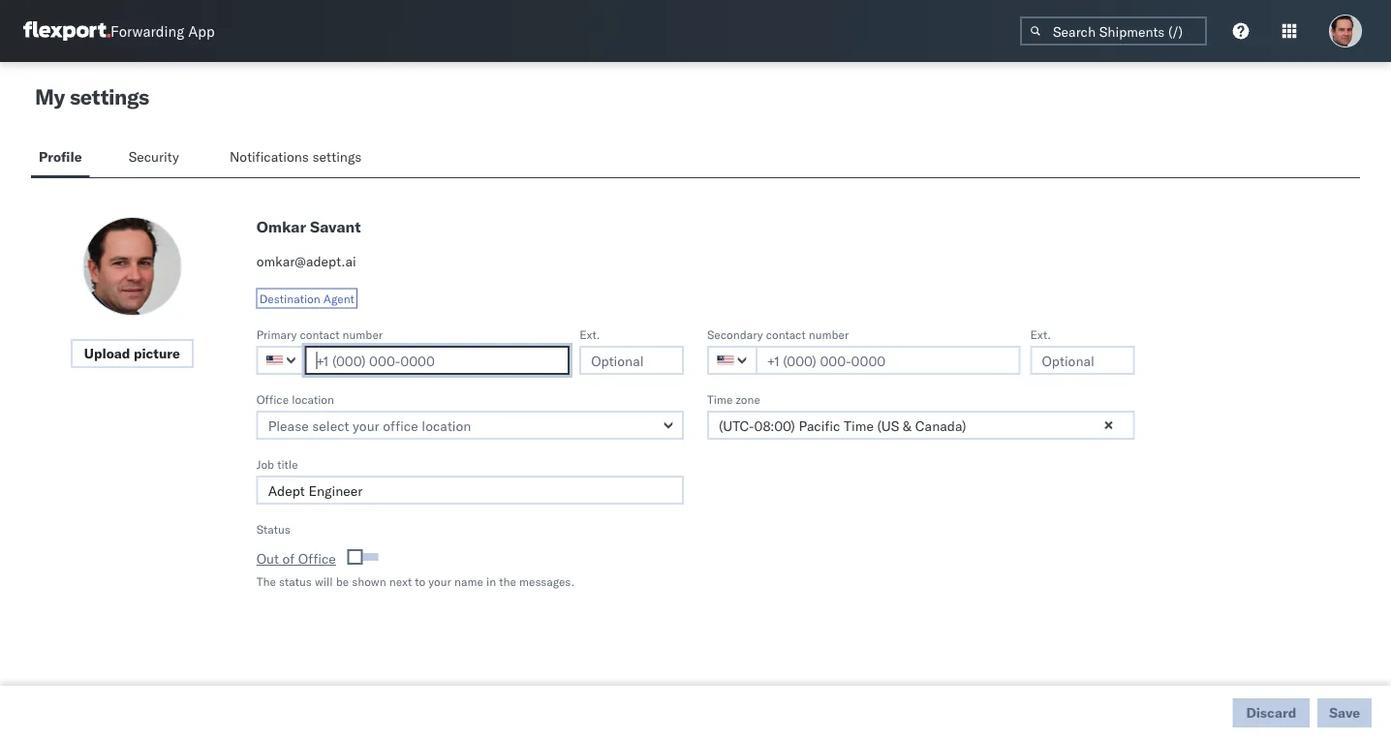 Task type: locate. For each thing, give the bounding box(es) containing it.
messages.
[[519, 574, 575, 589]]

2 optional telephone field from the left
[[1030, 346, 1135, 375]]

security
[[129, 148, 179, 165]]

united states text field down primary
[[256, 346, 307, 375]]

united states text field for primary
[[256, 346, 307, 375]]

number for primary contact number
[[343, 327, 383, 342]]

office
[[256, 392, 289, 406], [298, 550, 336, 567]]

United States text field
[[256, 346, 307, 375], [707, 346, 758, 375]]

number down agent
[[343, 327, 383, 342]]

1 horizontal spatial ext.
[[1030, 327, 1051, 342]]

name
[[454, 574, 483, 589]]

forwarding app
[[110, 22, 215, 40]]

settings for notifications settings
[[312, 148, 362, 165]]

next
[[389, 574, 412, 589]]

2 united states text field from the left
[[707, 346, 758, 375]]

1 horizontal spatial contact
[[766, 327, 806, 342]]

profile button
[[31, 140, 90, 177]]

0 horizontal spatial settings
[[70, 83, 149, 110]]

+1 (000) 000-0000 telephone field
[[305, 346, 570, 375]]

Optional telephone field
[[580, 346, 684, 375], [1030, 346, 1135, 375]]

forwarding app link
[[23, 21, 215, 41]]

1 horizontal spatial settings
[[312, 148, 362, 165]]

2 number from the left
[[809, 327, 849, 342]]

+1 (000) 000-0000 telephone field
[[756, 346, 1021, 375]]

contact down destination agent
[[300, 327, 340, 342]]

contact for primary
[[300, 327, 340, 342]]

notifications settings button
[[222, 140, 378, 177]]

1 contact from the left
[[300, 327, 340, 342]]

status
[[256, 522, 290, 536]]

security button
[[121, 140, 191, 177]]

2 contact from the left
[[766, 327, 806, 342]]

agent
[[323, 291, 354, 306]]

settings
[[70, 83, 149, 110], [312, 148, 362, 165]]

ext.
[[580, 327, 600, 342], [1030, 327, 1051, 342]]

settings right my
[[70, 83, 149, 110]]

1 number from the left
[[343, 327, 383, 342]]

1 optional telephone field from the left
[[580, 346, 684, 375]]

job
[[256, 457, 274, 471]]

0 horizontal spatial number
[[343, 327, 383, 342]]

0 vertical spatial settings
[[70, 83, 149, 110]]

0 horizontal spatial ext.
[[580, 327, 600, 342]]

0 horizontal spatial united states text field
[[256, 346, 307, 375]]

(UTC-08:00) Pacific Time (US & Canada) text field
[[707, 411, 1135, 440]]

out of office
[[256, 550, 336, 567]]

settings right notifications
[[312, 148, 362, 165]]

1 horizontal spatial optional telephone field
[[1030, 346, 1135, 375]]

1 horizontal spatial number
[[809, 327, 849, 342]]

notifications settings
[[230, 148, 362, 165]]

None checkbox
[[351, 553, 379, 561]]

1 horizontal spatial united states text field
[[707, 346, 758, 375]]

1 vertical spatial settings
[[312, 148, 362, 165]]

number
[[343, 327, 383, 342], [809, 327, 849, 342]]

0 horizontal spatial office
[[256, 392, 289, 406]]

Job title text field
[[256, 476, 684, 505]]

office left location on the bottom of page
[[256, 392, 289, 406]]

settings inside button
[[312, 148, 362, 165]]

notifications
[[230, 148, 309, 165]]

contact right the secondary
[[766, 327, 806, 342]]

upload picture
[[84, 345, 180, 362]]

1 ext. from the left
[[580, 327, 600, 342]]

1 vertical spatial office
[[298, 550, 336, 567]]

the status will be shown next to your name in the messages.
[[256, 574, 575, 589]]

0 horizontal spatial optional telephone field
[[580, 346, 684, 375]]

to
[[415, 574, 426, 589]]

0 horizontal spatial contact
[[300, 327, 340, 342]]

office up will
[[298, 550, 336, 567]]

2 ext. from the left
[[1030, 327, 1051, 342]]

1 united states text field from the left
[[256, 346, 307, 375]]

zone
[[736, 392, 761, 406]]

optional telephone field for secondary contact number
[[1030, 346, 1135, 375]]

contact
[[300, 327, 340, 342], [766, 327, 806, 342]]

united states text field down the secondary
[[707, 346, 758, 375]]

ext. for secondary contact number
[[1030, 327, 1051, 342]]

settings for my settings
[[70, 83, 149, 110]]

number up +1 (000) 000-0000 telephone field on the right
[[809, 327, 849, 342]]



Task type: describe. For each thing, give the bounding box(es) containing it.
united states text field for secondary
[[707, 346, 758, 375]]

omkar@adept.ai
[[256, 253, 356, 270]]

savant
[[310, 217, 361, 236]]

primary contact number
[[256, 327, 383, 342]]

omkar
[[256, 217, 306, 236]]

shown
[[352, 574, 386, 589]]

my
[[35, 83, 65, 110]]

ext. for primary contact number
[[580, 327, 600, 342]]

secondary contact number
[[707, 327, 849, 342]]

the
[[499, 574, 516, 589]]

status
[[279, 574, 312, 589]]

will
[[315, 574, 333, 589]]

upload
[[84, 345, 130, 362]]

time
[[707, 392, 733, 406]]

forwarding
[[110, 22, 184, 40]]

Search Shipments (/) text field
[[1020, 16, 1207, 46]]

profile
[[39, 148, 82, 165]]

upload picture button
[[70, 339, 194, 368]]

my settings
[[35, 83, 149, 110]]

1 horizontal spatial office
[[298, 550, 336, 567]]

office location
[[256, 392, 334, 406]]

in
[[486, 574, 496, 589]]

picture
[[134, 345, 180, 362]]

0 vertical spatial office
[[256, 392, 289, 406]]

omkar savant
[[256, 217, 361, 236]]

the
[[256, 574, 276, 589]]

primary
[[256, 327, 297, 342]]

app
[[188, 22, 215, 40]]

job title
[[256, 457, 298, 471]]

Please select your office location text field
[[256, 411, 684, 440]]

contact for secondary
[[766, 327, 806, 342]]

location
[[292, 392, 334, 406]]

destination agent
[[259, 291, 354, 306]]

time zone
[[707, 392, 761, 406]]

your
[[429, 574, 451, 589]]

flexport. image
[[23, 21, 110, 41]]

out
[[256, 550, 279, 567]]

number for secondary contact number
[[809, 327, 849, 342]]

destination
[[259, 291, 320, 306]]

of
[[283, 550, 295, 567]]

optional telephone field for primary contact number
[[580, 346, 684, 375]]

secondary
[[707, 327, 763, 342]]

title
[[277, 457, 298, 471]]

be
[[336, 574, 349, 589]]



Task type: vqa. For each thing, say whether or not it's contained in the screenshot.
FLEX-1815384's Team Work Item Test 19 - Maker Test
no



